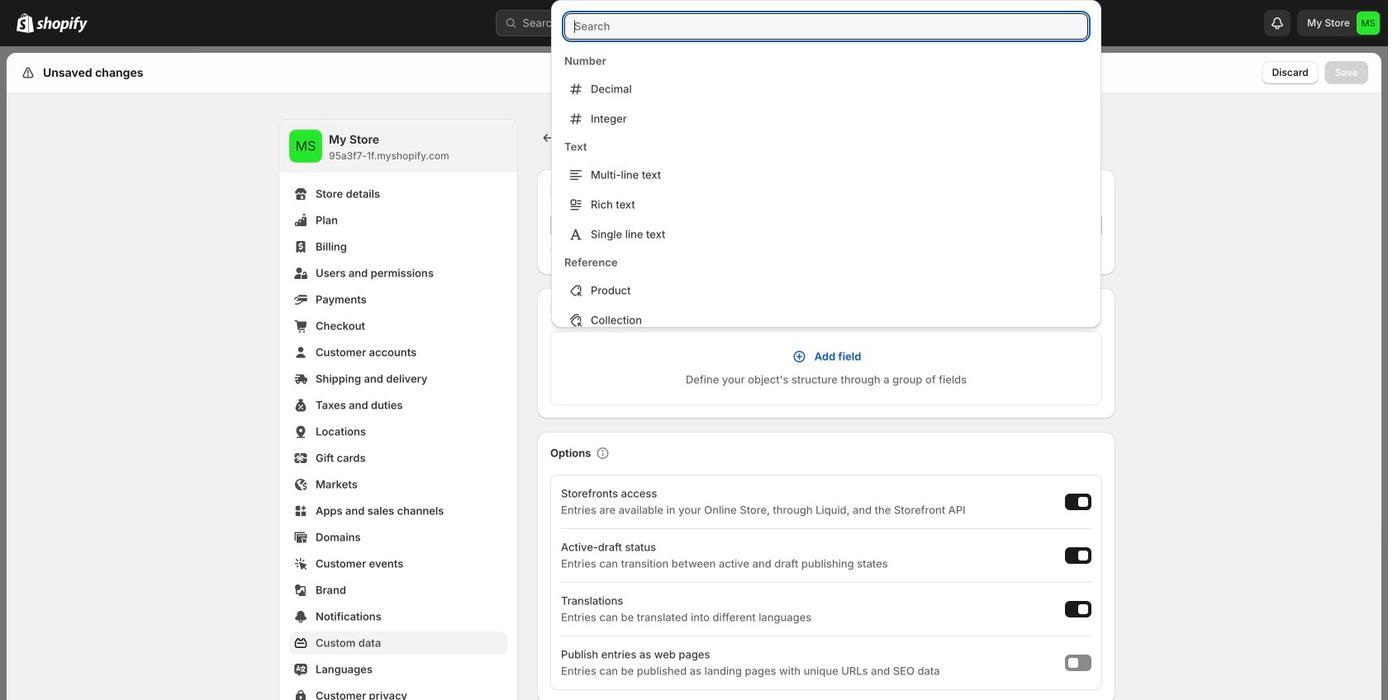 Task type: describe. For each thing, give the bounding box(es) containing it.
2 group from the top
[[551, 162, 1101, 248]]

my store image
[[289, 130, 322, 163]]

shop settings menu element
[[279, 120, 517, 701]]

Search search field
[[564, 13, 1088, 40]]

shopify image
[[36, 16, 88, 33]]

3 group from the top
[[551, 278, 1101, 453]]



Task type: locate. For each thing, give the bounding box(es) containing it.
0 vertical spatial group
[[551, 76, 1101, 132]]

settings dialog
[[7, 53, 1381, 701]]

2 vertical spatial group
[[551, 278, 1101, 453]]

1 group from the top
[[551, 76, 1101, 132]]

Examples: Cart upsell, Fabric colors, Product bundle text field
[[550, 212, 1054, 239]]

toggle publishing entries as web pages image
[[1068, 659, 1078, 668]]

1 vertical spatial group
[[551, 162, 1101, 248]]

my store image
[[1357, 12, 1380, 35]]

group
[[551, 76, 1101, 132], [551, 162, 1101, 248], [551, 278, 1101, 453]]

shopify image
[[17, 13, 34, 33]]



Task type: vqa. For each thing, say whether or not it's contained in the screenshot.
Settings dialog
yes



